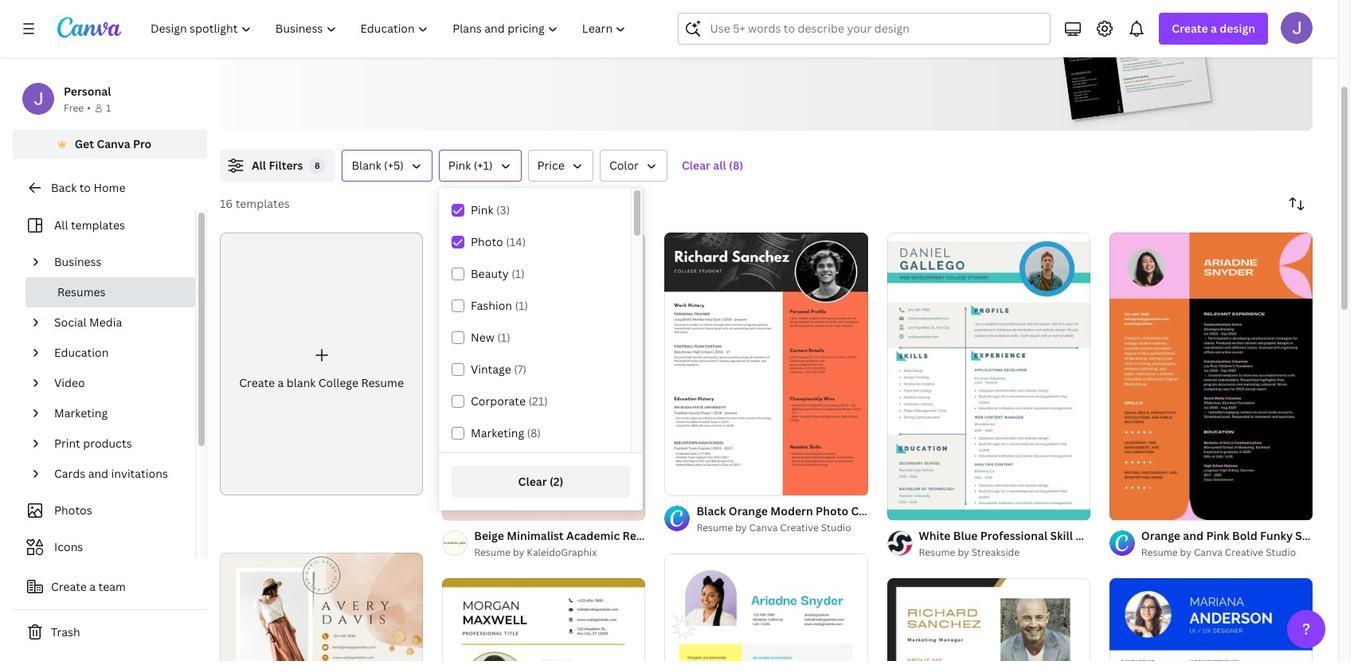 Task type: locate. For each thing, give the bounding box(es) containing it.
2 vertical spatial canva
[[1194, 546, 1223, 559]]

1 vertical spatial 1
[[1121, 501, 1126, 513]]

icons
[[54, 539, 83, 555]]

0 horizontal spatial studio
[[821, 521, 852, 535]]

(1) right new
[[497, 330, 510, 345]]

cards and invitations link
[[48, 459, 186, 489]]

price
[[538, 158, 565, 173]]

1 vertical spatial your
[[690, 28, 718, 45]]

back to home
[[51, 180, 125, 195]]

resume by canva creative studio link down modern
[[697, 521, 868, 537]]

2 horizontal spatial and
[[1183, 528, 1204, 543]]

creative down orange and pink bold funky student in link on the bottom of the page
[[1225, 546, 1264, 559]]

business link
[[48, 247, 186, 277]]

a left team
[[89, 579, 96, 594]]

college right skill
[[1076, 528, 1117, 543]]

college inside 'black orange modern photo college resume resume by canva creative studio'
[[851, 504, 892, 519]]

1 for 1
[[106, 101, 111, 115]]

1 horizontal spatial resume by canva creative studio link
[[1142, 545, 1313, 561]]

(8)
[[729, 158, 744, 173], [527, 425, 541, 441]]

clear all (8)
[[682, 158, 744, 173]]

0 horizontal spatial canva
[[97, 136, 130, 151]]

templates
[[392, 28, 454, 45], [236, 196, 290, 211], [71, 218, 125, 233]]

all
[[252, 158, 266, 173], [54, 218, 68, 233]]

1 horizontal spatial resumes
[[1119, 528, 1168, 543]]

0 vertical spatial (1)
[[512, 266, 525, 281]]

templates down "an"
[[392, 28, 454, 45]]

create left the design
[[1172, 21, 1208, 36]]

studio down funky
[[1266, 546, 1296, 559]]

1 vertical spatial creative
[[1225, 546, 1264, 559]]

1 horizontal spatial create
[[239, 375, 275, 391]]

0 horizontal spatial creative
[[780, 521, 819, 535]]

(+5)
[[384, 158, 404, 173]]

pink left (+1)
[[448, 158, 471, 173]]

0 vertical spatial marketing
[[54, 406, 108, 421]]

1 horizontal spatial creative
[[1225, 546, 1264, 559]]

studio
[[821, 521, 852, 535], [1266, 546, 1296, 559]]

1 vertical spatial create
[[239, 375, 275, 391]]

0 vertical spatial pink
[[448, 158, 471, 173]]

2 horizontal spatial canva
[[1194, 546, 1223, 559]]

your
[[644, 7, 672, 25], [690, 28, 718, 45]]

0 horizontal spatial photo
[[471, 234, 503, 249]]

by inside 'black orange modern photo college resume resume by canva creative studio'
[[736, 521, 747, 535]]

templates for all templates
[[71, 218, 125, 233]]

creative inside orange and pink bold funky student in resume by canva creative studio
[[1225, 546, 1264, 559]]

1 horizontal spatial to
[[634, 28, 647, 45]]

college resume templates image
[[973, 0, 1313, 131], [1046, 0, 1211, 120]]

corporate
[[471, 394, 526, 409]]

and
[[574, 28, 597, 45], [88, 466, 108, 481], [1183, 528, 1204, 543]]

pink (+1) button
[[439, 150, 522, 182]]

resume inside white blue professional skill college resumes resume by streakside
[[919, 546, 956, 559]]

a inside whether you're looking for an internship or a part-time job, make your application stand out with college student resume templates you can customize and print to flaunt your achievements.
[[512, 7, 519, 25]]

1 vertical spatial pink
[[471, 202, 494, 218]]

1 vertical spatial (1)
[[515, 298, 528, 313]]

create left blank
[[239, 375, 275, 391]]

0 horizontal spatial to
[[79, 180, 91, 195]]

and right cards
[[88, 466, 108, 481]]

1 horizontal spatial photo
[[816, 504, 849, 519]]

orange and pink bold funky student in link
[[1142, 527, 1351, 545]]

1 vertical spatial (8)
[[527, 425, 541, 441]]

2 vertical spatial college
[[1076, 528, 1117, 543]]

white blue professional skill college resumes link
[[919, 527, 1168, 545]]

application
[[675, 7, 744, 25]]

orange down 2 at the right bottom of the page
[[1142, 528, 1181, 543]]

clear for clear all (8)
[[682, 158, 711, 173]]

of
[[1128, 501, 1136, 513]]

kaleidographix
[[527, 546, 597, 559]]

all filters
[[252, 158, 303, 173]]

1 right •
[[106, 101, 111, 115]]

free
[[64, 101, 84, 115]]

video
[[54, 375, 85, 390]]

new
[[471, 330, 495, 345]]

1 horizontal spatial canva
[[749, 521, 778, 535]]

0 vertical spatial 1
[[106, 101, 111, 115]]

1 vertical spatial photo
[[816, 504, 849, 519]]

to right the back
[[79, 180, 91, 195]]

0 horizontal spatial resume by canva creative studio link
[[697, 521, 868, 537]]

1 vertical spatial clear
[[518, 474, 547, 489]]

resume
[[344, 28, 389, 45]]

0 vertical spatial resumes
[[57, 284, 106, 300]]

1 vertical spatial templates
[[236, 196, 290, 211]]

2 college resume templates image from the left
[[1046, 0, 1211, 120]]

a left blank
[[278, 375, 284, 391]]

pink left bold
[[1207, 528, 1230, 543]]

jacob simon image
[[1281, 12, 1313, 44]]

0 vertical spatial resume by canva creative studio link
[[697, 521, 868, 537]]

whether
[[245, 7, 298, 25]]

create
[[1172, 21, 1208, 36], [239, 375, 275, 391], [51, 579, 87, 594]]

1 vertical spatial marketing
[[471, 425, 524, 441]]

photo right modern
[[816, 504, 849, 519]]

1 horizontal spatial 1
[[1121, 501, 1126, 513]]

print
[[54, 436, 80, 451]]

0 vertical spatial studio
[[821, 521, 852, 535]]

1
[[106, 101, 111, 115], [1121, 501, 1126, 513]]

yellow and blue fresh clean student internship resume image
[[665, 554, 868, 661]]

1 horizontal spatial all
[[252, 158, 266, 173]]

2 horizontal spatial create
[[1172, 21, 1208, 36]]

1 vertical spatial orange
[[1142, 528, 1181, 543]]

by inside orange and pink bold funky student in resume by canva creative studio
[[1181, 546, 1192, 559]]

all left 'filters'
[[252, 158, 266, 173]]

marketing down video
[[54, 406, 108, 421]]

new (1)
[[471, 330, 510, 345]]

marketing for marketing (8)
[[471, 425, 524, 441]]

achievements.
[[721, 28, 810, 45]]

a left the design
[[1211, 21, 1217, 36]]

0 horizontal spatial clear
[[518, 474, 547, 489]]

canva left pro
[[97, 136, 130, 151]]

0 horizontal spatial templates
[[71, 218, 125, 233]]

1 horizontal spatial marketing
[[471, 425, 524, 441]]

marketing (8)
[[471, 425, 541, 441]]

(8) right all
[[729, 158, 744, 173]]

orange and pink bold funky student internship resume image
[[1110, 233, 1313, 520]]

by down minimalist
[[513, 546, 525, 559]]

canva
[[97, 136, 130, 151], [749, 521, 778, 535], [1194, 546, 1223, 559]]

1 horizontal spatial (8)
[[729, 158, 744, 173]]

create a blank college resume element
[[220, 233, 423, 496]]

(1)
[[512, 266, 525, 281], [515, 298, 528, 313], [497, 330, 510, 345]]

blue clean cv resume image
[[1110, 579, 1313, 661]]

job,
[[583, 7, 605, 25]]

templates for 16 templates
[[236, 196, 290, 211]]

(8) down the (21) at the bottom of the page
[[527, 425, 541, 441]]

a right the or
[[512, 7, 519, 25]]

black orange modern photo college resume image
[[665, 233, 868, 496]]

and left bold
[[1183, 528, 1204, 543]]

team
[[98, 579, 126, 594]]

icons link
[[22, 532, 186, 563]]

media
[[89, 315, 122, 330]]

home
[[94, 180, 125, 195]]

1 vertical spatial and
[[88, 466, 108, 481]]

college inside white blue professional skill college resumes resume by streakside
[[1076, 528, 1117, 543]]

resume by canva creative studio link down bold
[[1142, 545, 1313, 561]]

all
[[713, 158, 726, 173]]

0 vertical spatial canva
[[97, 136, 130, 151]]

student
[[292, 28, 340, 45]]

and down job, at the left
[[574, 28, 597, 45]]

1 vertical spatial college
[[851, 504, 892, 519]]

1 horizontal spatial orange
[[1142, 528, 1181, 543]]

0 vertical spatial your
[[644, 7, 672, 25]]

blank
[[352, 158, 381, 173]]

0 vertical spatial and
[[574, 28, 597, 45]]

create a design
[[1172, 21, 1256, 36]]

1 horizontal spatial and
[[574, 28, 597, 45]]

0 vertical spatial templates
[[392, 28, 454, 45]]

you're
[[301, 7, 340, 25]]

0 horizontal spatial all
[[54, 218, 68, 233]]

0 horizontal spatial and
[[88, 466, 108, 481]]

resumes down the business
[[57, 284, 106, 300]]

(8) inside clear all (8) button
[[729, 158, 744, 173]]

1 horizontal spatial studio
[[1266, 546, 1296, 559]]

0 horizontal spatial marketing
[[54, 406, 108, 421]]

a inside dropdown button
[[1211, 21, 1217, 36]]

0 horizontal spatial college
[[319, 375, 359, 391]]

create for create a design
[[1172, 21, 1208, 36]]

in
[[1342, 528, 1351, 543]]

(1) right fashion
[[515, 298, 528, 313]]

1 horizontal spatial college
[[851, 504, 892, 519]]

orange
[[729, 504, 768, 519], [1142, 528, 1181, 543]]

creative inside 'black orange modern photo college resume resume by canva creative studio'
[[780, 521, 819, 535]]

by down orange and pink bold funky student in link on the bottom of the page
[[1181, 546, 1192, 559]]

0 vertical spatial clear
[[682, 158, 711, 173]]

you
[[457, 28, 480, 45]]

resumes down 2 at the right bottom of the page
[[1119, 528, 1168, 543]]

back
[[51, 180, 77, 195]]

studio down black orange modern photo college resume link
[[821, 521, 852, 535]]

2 vertical spatial and
[[1183, 528, 1204, 543]]

your up flaunt
[[644, 7, 672, 25]]

create a design button
[[1160, 13, 1268, 45]]

2 vertical spatial create
[[51, 579, 87, 594]]

by down blue
[[958, 546, 970, 559]]

1 vertical spatial resumes
[[1119, 528, 1168, 543]]

1 vertical spatial resume by canva creative studio link
[[1142, 545, 1313, 561]]

1 horizontal spatial your
[[690, 28, 718, 45]]

create inside "button"
[[51, 579, 87, 594]]

0 horizontal spatial orange
[[729, 504, 768, 519]]

2 vertical spatial (1)
[[497, 330, 510, 345]]

to right the print
[[634, 28, 647, 45]]

canva down orange and pink bold funky student in link on the bottom of the page
[[1194, 546, 1223, 559]]

0 vertical spatial to
[[634, 28, 647, 45]]

0 vertical spatial photo
[[471, 234, 503, 249]]

college
[[319, 375, 359, 391], [851, 504, 892, 519], [1076, 528, 1117, 543]]

marketing down corporate
[[471, 425, 524, 441]]

funky
[[1261, 528, 1293, 543]]

orange right 'black'
[[729, 504, 768, 519]]

0 vertical spatial create
[[1172, 21, 1208, 36]]

beige minimalist academic resume image
[[442, 233, 646, 520]]

1 vertical spatial studio
[[1266, 546, 1296, 559]]

None search field
[[678, 13, 1051, 45]]

canva inside 'black orange modern photo college resume resume by canva creative studio'
[[749, 521, 778, 535]]

fashion (1)
[[471, 298, 528, 313]]

create down icons
[[51, 579, 87, 594]]

2 horizontal spatial templates
[[392, 28, 454, 45]]

(1) right beauty
[[512, 266, 525, 281]]

0 vertical spatial orange
[[729, 504, 768, 519]]

color
[[609, 158, 639, 173]]

fashion
[[471, 298, 512, 313]]

pink left (3)
[[471, 202, 494, 218]]

2
[[1139, 501, 1143, 513]]

student
[[1296, 528, 1339, 543]]

0 horizontal spatial create
[[51, 579, 87, 594]]

(1) for fashion (1)
[[515, 298, 528, 313]]

for
[[390, 7, 408, 25]]

a inside "button"
[[89, 579, 96, 594]]

0 vertical spatial (8)
[[729, 158, 744, 173]]

0 vertical spatial college
[[319, 375, 359, 391]]

0 horizontal spatial (8)
[[527, 425, 541, 441]]

and for cards and invitations
[[88, 466, 108, 481]]

create inside dropdown button
[[1172, 21, 1208, 36]]

photo left (14)
[[471, 234, 503, 249]]

white
[[919, 528, 951, 543]]

1 vertical spatial canva
[[749, 521, 778, 535]]

all for all filters
[[252, 158, 266, 173]]

2 vertical spatial templates
[[71, 218, 125, 233]]

back to home link
[[13, 172, 207, 204]]

templates right 16
[[236, 196, 290, 211]]

resume by streakside link
[[919, 545, 1091, 561]]

0 vertical spatial all
[[252, 158, 266, 173]]

2 horizontal spatial college
[[1076, 528, 1117, 543]]

creative down modern
[[780, 521, 819, 535]]

all down the back
[[54, 218, 68, 233]]

1 vertical spatial all
[[54, 218, 68, 233]]

and inside orange and pink bold funky student in resume by canva creative studio
[[1183, 528, 1204, 543]]

pink
[[448, 158, 471, 173], [471, 202, 494, 218], [1207, 528, 1230, 543]]

pink inside button
[[448, 158, 471, 173]]

1 horizontal spatial clear
[[682, 158, 711, 173]]

price button
[[528, 150, 594, 182]]

business
[[54, 254, 102, 269]]

canva down modern
[[749, 521, 778, 535]]

(7)
[[514, 362, 527, 377]]

white blue professional skill college resumes image
[[887, 233, 1091, 520]]

templates down back to home
[[71, 218, 125, 233]]

blank (+5) button
[[342, 150, 432, 182]]

clear
[[682, 158, 711, 173], [518, 474, 547, 489]]

marketing for marketing
[[54, 406, 108, 421]]

white blue professional skill college resumes resume by streakside
[[919, 528, 1168, 559]]

studio inside orange and pink bold funky student in resume by canva creative studio
[[1266, 546, 1296, 559]]

college right modern
[[851, 504, 892, 519]]

photo inside 'black orange modern photo college resume resume by canva creative studio'
[[816, 504, 849, 519]]

1 horizontal spatial templates
[[236, 196, 290, 211]]

0 vertical spatial creative
[[780, 521, 819, 535]]

(2)
[[550, 474, 564, 489]]

college right blank
[[319, 375, 359, 391]]

to
[[634, 28, 647, 45], [79, 180, 91, 195]]

your down application
[[690, 28, 718, 45]]

0 horizontal spatial 1
[[106, 101, 111, 115]]

resume by canva creative studio link for pink
[[1142, 545, 1313, 561]]

Sort by button
[[1281, 188, 1313, 220]]

bold
[[1233, 528, 1258, 543]]

2 vertical spatial pink
[[1207, 528, 1230, 543]]

1 left of
[[1121, 501, 1126, 513]]

or
[[495, 7, 508, 25]]

by down black orange modern photo college resume link
[[736, 521, 747, 535]]

clear left all
[[682, 158, 711, 173]]

photo
[[471, 234, 503, 249], [816, 504, 849, 519]]

clear left (2) at the left of page
[[518, 474, 547, 489]]



Task type: vqa. For each thing, say whether or not it's contained in the screenshot.
Marketing inside the 'link'
yes



Task type: describe. For each thing, give the bounding box(es) containing it.
internship
[[429, 7, 492, 25]]

8
[[315, 159, 320, 171]]

(21)
[[529, 394, 548, 409]]

all templates link
[[22, 210, 186, 241]]

academic
[[567, 528, 620, 543]]

a for create a design
[[1211, 21, 1217, 36]]

pink inside orange and pink bold funky student in resume by canva creative studio
[[1207, 528, 1230, 543]]

top level navigation element
[[140, 13, 640, 45]]

beauty
[[471, 266, 509, 281]]

by inside white blue professional skill college resumes resume by streakside
[[958, 546, 970, 559]]

professional
[[981, 528, 1048, 543]]

a for create a blank college resume
[[278, 375, 284, 391]]

clear all (8) button
[[674, 150, 752, 182]]

beige aesthetic resume image
[[220, 553, 423, 661]]

beige minimalist academic resume link
[[474, 527, 666, 545]]

whether you're looking for an internship or a part-time job, make your application stand out with college student resume templates you can customize and print to flaunt your achievements.
[[245, 7, 836, 45]]

8 filter options selected element
[[309, 158, 325, 174]]

create a team
[[51, 579, 126, 594]]

minimalist
[[507, 528, 564, 543]]

print products
[[54, 436, 132, 451]]

clear for clear (2)
[[518, 474, 547, 489]]

trash link
[[13, 617, 207, 649]]

print
[[601, 28, 631, 45]]

social media link
[[48, 308, 186, 338]]

blank
[[287, 375, 316, 391]]

photos link
[[22, 496, 186, 526]]

(+1)
[[474, 158, 493, 173]]

1 vertical spatial to
[[79, 180, 91, 195]]

cards
[[54, 466, 85, 481]]

skill
[[1051, 528, 1073, 543]]

all templates
[[54, 218, 125, 233]]

stand
[[748, 7, 782, 25]]

make
[[608, 7, 641, 25]]

resumes inside white blue professional skill college resumes resume by streakside
[[1119, 528, 1168, 543]]

blank (+5)
[[352, 158, 404, 173]]

beige
[[474, 528, 504, 543]]

1 for 1 of 2
[[1121, 501, 1126, 513]]

filters
[[269, 158, 303, 173]]

trash
[[51, 625, 80, 640]]

college
[[245, 28, 289, 45]]

gold minimalist corporate resume image
[[442, 579, 646, 661]]

•
[[87, 101, 91, 115]]

clear (2)
[[518, 474, 564, 489]]

1 of 2
[[1121, 501, 1143, 513]]

pink (3)
[[471, 202, 510, 218]]

studio inside 'black orange modern photo college resume resume by canva creative studio'
[[821, 521, 852, 535]]

cards and invitations
[[54, 466, 168, 481]]

products
[[83, 436, 132, 451]]

resume inside orange and pink bold funky student in resume by canva creative studio
[[1142, 546, 1178, 559]]

to inside whether you're looking for an internship or a part-time job, make your application stand out with college student resume templates you can customize and print to flaunt your achievements.
[[634, 28, 647, 45]]

social media
[[54, 315, 122, 330]]

vintage
[[471, 362, 511, 377]]

marketing link
[[48, 398, 186, 429]]

pink for pink (+1)
[[448, 158, 471, 173]]

create a blank college resume link
[[220, 233, 423, 496]]

photo (14)
[[471, 234, 526, 249]]

(1) for beauty (1)
[[512, 266, 525, 281]]

canva inside button
[[97, 136, 130, 151]]

vintage (7)
[[471, 362, 527, 377]]

blue
[[953, 528, 978, 543]]

1 of 2 link
[[1110, 233, 1313, 520]]

print products link
[[48, 429, 186, 459]]

and inside whether you're looking for an internship or a part-time job, make your application stand out with college student resume templates you can customize and print to flaunt your achievements.
[[574, 28, 597, 45]]

16
[[220, 196, 233, 211]]

college for white
[[1076, 528, 1117, 543]]

clear (2) button
[[452, 466, 630, 498]]

create for create a team
[[51, 579, 87, 594]]

beige minimalist academic resume resume by kaleidographix
[[474, 528, 666, 559]]

(1) for new (1)
[[497, 330, 510, 345]]

corporate (21)
[[471, 394, 548, 409]]

pink for pink (3)
[[471, 202, 494, 218]]

templates inside whether you're looking for an internship or a part-time job, make your application stand out with college student resume templates you can customize and print to flaunt your achievements.
[[392, 28, 454, 45]]

black orange modern photo college resume link
[[697, 503, 938, 521]]

resume by canva creative studio link for modern
[[697, 521, 868, 537]]

modern
[[771, 504, 813, 519]]

1 college resume templates image from the left
[[973, 0, 1313, 131]]

get
[[75, 136, 94, 151]]

college for black
[[851, 504, 892, 519]]

get canva pro button
[[13, 129, 207, 159]]

create for create a blank college resume
[[239, 375, 275, 391]]

photos
[[54, 503, 92, 518]]

invitations
[[111, 466, 168, 481]]

resume by kaleidographix link
[[474, 545, 646, 561]]

0 horizontal spatial your
[[644, 7, 672, 25]]

elegant modern resume image
[[887, 579, 1091, 661]]

orange inside orange and pink bold funky student in resume by canva creative studio
[[1142, 528, 1181, 543]]

by inside beige minimalist academic resume resume by kaleidographix
[[513, 546, 525, 559]]

Search search field
[[710, 14, 1041, 44]]

with
[[809, 7, 836, 25]]

create a blank college resume
[[239, 375, 404, 391]]

education
[[54, 345, 109, 360]]

design
[[1220, 21, 1256, 36]]

canva inside orange and pink bold funky student in resume by canva creative studio
[[1194, 546, 1223, 559]]

orange inside 'black orange modern photo college resume resume by canva creative studio'
[[729, 504, 768, 519]]

all for all templates
[[54, 218, 68, 233]]

pro
[[133, 136, 152, 151]]

(14)
[[506, 234, 526, 249]]

create a team button
[[13, 571, 207, 603]]

and for orange and pink bold funky student in resume by canva creative studio
[[1183, 528, 1204, 543]]

can
[[483, 28, 505, 45]]

flaunt
[[650, 28, 686, 45]]

0 horizontal spatial resumes
[[57, 284, 106, 300]]

a for create a team
[[89, 579, 96, 594]]

(3)
[[496, 202, 510, 218]]

personal
[[64, 84, 111, 99]]

education link
[[48, 338, 186, 368]]

orange and pink bold funky student in resume by canva creative studio
[[1142, 528, 1351, 559]]



